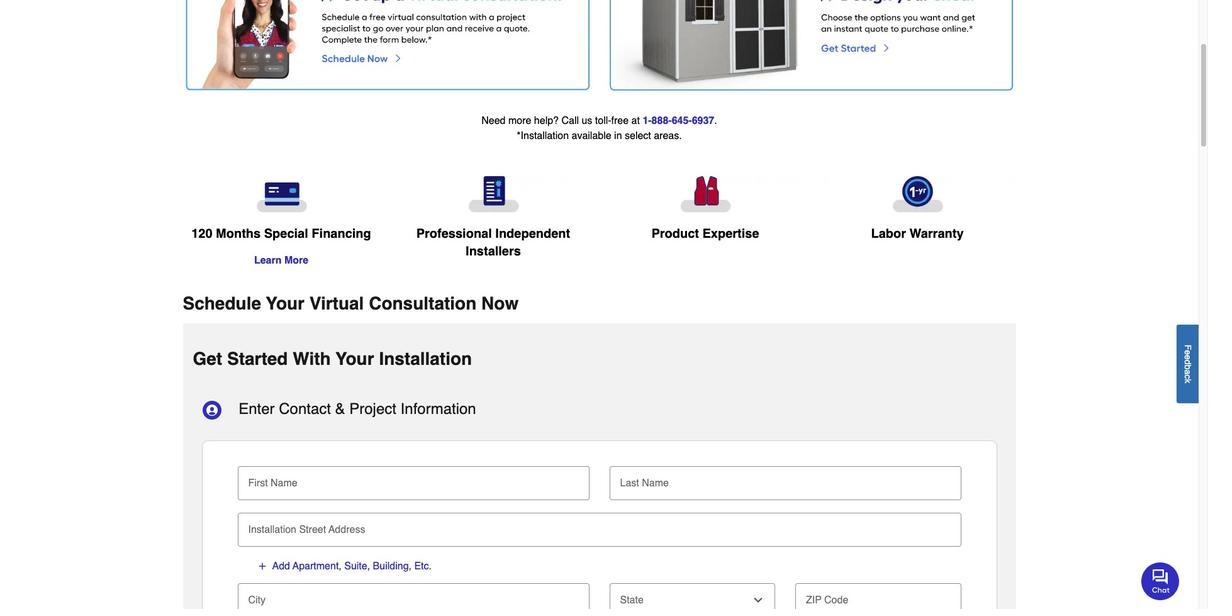 Task type: describe. For each thing, give the bounding box(es) containing it.
plus image
[[257, 561, 267, 571]]

120
[[191, 227, 212, 241]]

last name
[[620, 477, 669, 489]]

product
[[652, 227, 699, 241]]

contact
[[279, 400, 331, 418]]

zip
[[806, 594, 822, 606]]

consultation
[[369, 293, 476, 313]]

1-888-645-6937 link
[[643, 115, 714, 126]]

schedule your virtual consultation now
[[183, 293, 519, 313]]

more
[[284, 255, 308, 266]]

learn more link
[[254, 255, 308, 266]]

building,
[[373, 560, 412, 572]]

2 e from the top
[[1183, 355, 1193, 360]]

enter
[[239, 400, 275, 418]]

etc.
[[414, 560, 432, 572]]

schedule
[[183, 293, 261, 313]]

k
[[1183, 379, 1193, 383]]

Installation Street Address text field
[[243, 513, 956, 540]]

apartment,
[[293, 560, 342, 572]]

a dark blue credit card icon. image
[[185, 176, 377, 213]]

call
[[562, 115, 579, 126]]

name for last name
[[642, 477, 669, 489]]

zip code
[[806, 594, 848, 606]]

now
[[481, 293, 519, 313]]

code
[[824, 594, 848, 606]]

select
[[625, 130, 651, 142]]

street
[[299, 524, 326, 535]]

warranty
[[910, 227, 964, 241]]

&
[[335, 400, 345, 418]]

1 e from the top
[[1183, 350, 1193, 355]]

888-
[[652, 115, 672, 126]]

need more help? call us toll-free at 1-888-645-6937 . *installation available in select areas.
[[482, 115, 717, 142]]

a lowe's red vest icon. image
[[609, 176, 801, 213]]

.
[[714, 115, 717, 126]]

schedule a free virtual consultation to receive a quote. image
[[185, 0, 589, 90]]

get
[[193, 349, 222, 369]]

free
[[611, 115, 629, 126]]

areas.
[[654, 130, 682, 142]]

product expertise
[[652, 227, 759, 241]]

started
[[227, 349, 288, 369]]

645-
[[672, 115, 692, 126]]

need
[[482, 115, 506, 126]]

toll-
[[595, 115, 611, 126]]

add apartment, suite, building, etc. button
[[256, 559, 432, 573]]

project
[[349, 400, 396, 418]]

d
[[1183, 360, 1193, 364]]

chat invite button image
[[1141, 562, 1180, 600]]

last
[[620, 477, 639, 489]]

labor
[[871, 227, 906, 241]]

0 horizontal spatial your
[[266, 293, 305, 313]]

learn more
[[254, 255, 308, 266]]

learn
[[254, 255, 282, 266]]

1 horizontal spatial your
[[335, 349, 374, 369]]



Task type: locate. For each thing, give the bounding box(es) containing it.
e up d on the right
[[1183, 350, 1193, 355]]

e
[[1183, 350, 1193, 355], [1183, 355, 1193, 360]]

with
[[293, 349, 331, 369]]

virtual
[[309, 293, 364, 313]]

2 name from the left
[[642, 477, 669, 489]]

Last Name text field
[[614, 466, 956, 494]]

0 vertical spatial your
[[266, 293, 305, 313]]

labor warranty
[[871, 227, 964, 241]]

1 horizontal spatial installation
[[379, 349, 472, 369]]

months
[[216, 227, 261, 241]]

ZIP Code text field
[[800, 583, 956, 609]]

in
[[614, 130, 622, 142]]

1 horizontal spatial name
[[642, 477, 669, 489]]

your down learn more link
[[266, 293, 305, 313]]

e up b
[[1183, 355, 1193, 360]]

f e e d b a c k
[[1183, 344, 1193, 383]]

a blue 1-year labor warranty icon. image
[[821, 176, 1013, 213]]

professional
[[416, 227, 492, 241]]

0 horizontal spatial name
[[271, 477, 297, 489]]

1 vertical spatial installation
[[248, 524, 296, 535]]

a
[[1183, 369, 1193, 374]]

*installation
[[517, 130, 569, 142]]

name
[[271, 477, 297, 489], [642, 477, 669, 489]]

special
[[264, 227, 308, 241]]

information
[[401, 400, 476, 418]]

us
[[582, 115, 592, 126]]

add apartment, suite, building, etc.
[[272, 560, 432, 572]]

first name
[[248, 477, 297, 489]]

city
[[248, 594, 266, 606]]

c
[[1183, 374, 1193, 379]]

suite,
[[344, 560, 370, 572]]

your right with at left
[[335, 349, 374, 369]]

1-
[[643, 115, 652, 126]]

1 vertical spatial your
[[335, 349, 374, 369]]

name right last
[[642, 477, 669, 489]]

installers
[[466, 244, 521, 259]]

First Name text field
[[243, 466, 584, 494]]

add
[[272, 560, 290, 572]]

independent
[[495, 227, 570, 241]]

expertise
[[703, 227, 759, 241]]

f
[[1183, 344, 1193, 350]]

0 vertical spatial installation
[[379, 349, 472, 369]]

a dark blue background check icon. image
[[397, 176, 589, 213]]

installation up information
[[379, 349, 472, 369]]

1 name from the left
[[271, 477, 297, 489]]

name for first name
[[271, 477, 297, 489]]

6937
[[692, 115, 714, 126]]

more
[[508, 115, 531, 126]]

City text field
[[243, 583, 584, 609]]

f e e d b a c k button
[[1177, 324, 1199, 403]]

choose your options and get a quote to purchase online. image
[[609, 0, 1013, 91]]

your
[[266, 293, 305, 313], [335, 349, 374, 369]]

b
[[1183, 364, 1193, 369]]

at
[[631, 115, 640, 126]]

installation street address
[[248, 524, 365, 535]]

0 horizontal spatial installation
[[248, 524, 296, 535]]

installation
[[379, 349, 472, 369], [248, 524, 296, 535]]

installation up the add on the left bottom of the page
[[248, 524, 296, 535]]

help?
[[534, 115, 559, 126]]

120 months special financing
[[191, 227, 371, 241]]

professional independent installers
[[416, 227, 570, 259]]

get started with your installation
[[193, 349, 472, 369]]

name right first
[[271, 477, 297, 489]]

financing
[[312, 227, 371, 241]]

address
[[329, 524, 365, 535]]

first
[[248, 477, 268, 489]]

available
[[572, 130, 611, 142]]

contact and project information image
[[202, 400, 222, 420]]

enter contact & project information
[[239, 400, 476, 418]]



Task type: vqa. For each thing, say whether or not it's contained in the screenshot.
the rightmost the Name
yes



